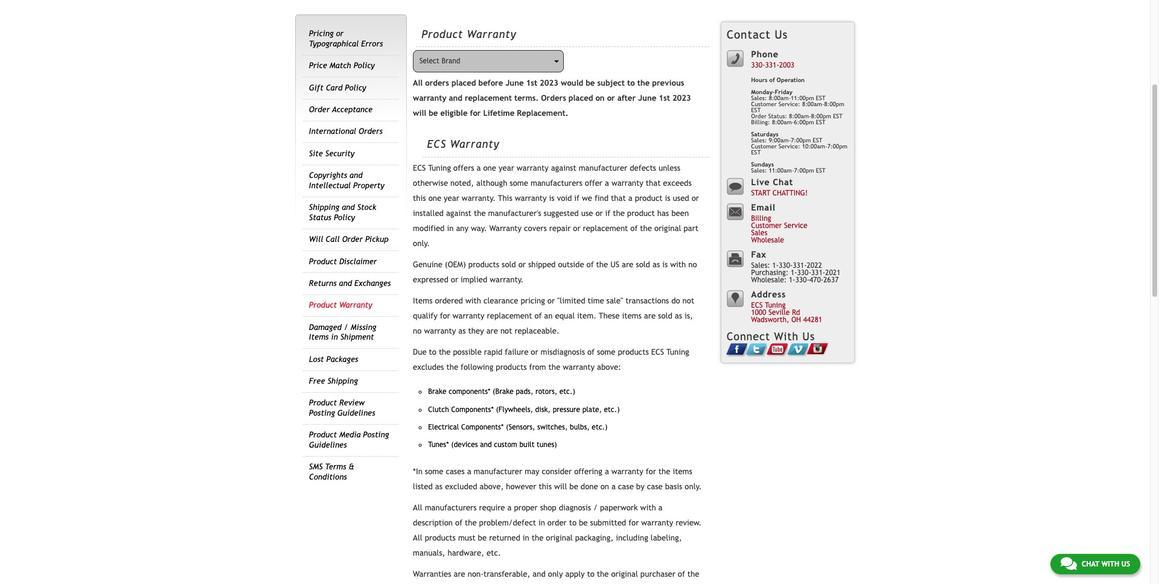 Task type: locate. For each thing, give the bounding box(es) containing it.
7:00pm down 10:00am-
[[794, 167, 814, 174]]

0 vertical spatial orders
[[541, 93, 566, 102]]

posting inside product review posting guidelines
[[309, 409, 335, 418]]

or up 'typographical'
[[336, 29, 344, 38]]

0 vertical spatial guidelines
[[337, 409, 375, 418]]

original inside "ecs tuning offers a one year warranty against manufacturer defects unless otherwise noted, although some manufacturers offer a warranty that exceeds this one year warranty. this warranty is void if we find that a product is used or installed against the manufacturer's suggested use or if the product has been modified in any way. warranty covers repair or replacement of the original part only."
[[654, 224, 681, 233]]

shop
[[540, 504, 556, 513]]

review.
[[676, 519, 702, 528]]

before
[[478, 78, 503, 87]]

0 horizontal spatial only.
[[413, 239, 430, 248]]

this down 'consider' at the left of the page
[[539, 482, 552, 492]]

0 vertical spatial this
[[413, 194, 426, 203]]

0 horizontal spatial chat
[[773, 177, 793, 187]]

0 vertical spatial placed
[[452, 78, 476, 87]]

tuning down 'address'
[[765, 301, 786, 310]]

0 vertical spatial year
[[499, 164, 514, 173]]

0 horizontal spatial manufacturer
[[474, 467, 522, 476]]

one down otherwise
[[428, 194, 441, 203]]

be right must
[[478, 534, 487, 543]]

&
[[349, 463, 354, 472]]

us for chat
[[1122, 560, 1130, 569]]

1 horizontal spatial some
[[510, 179, 528, 188]]

1 horizontal spatial this
[[539, 482, 552, 492]]

0 vertical spatial on
[[596, 93, 605, 102]]

damaged / missing items in shipment link
[[309, 323, 376, 342]]

0 vertical spatial chat
[[773, 177, 793, 187]]

guidelines for review
[[337, 409, 375, 418]]

2 customer from the top
[[751, 143, 777, 150]]

against up the 'any'
[[446, 209, 472, 218]]

on inside *in some cases a manufacturer may consider offering a warranty for the items listed as excluded above, however this will be done on a case by case basis only.
[[601, 482, 609, 492]]

chat right comments image
[[1082, 560, 1099, 569]]

components* down "components*"
[[451, 405, 494, 414]]

0 vertical spatial will
[[413, 108, 426, 118]]

1 vertical spatial service:
[[779, 143, 800, 150]]

if left we on the top of the page
[[574, 194, 580, 203]]

customer service link
[[751, 222, 808, 230]]

2 horizontal spatial order
[[751, 113, 767, 120]]

call
[[326, 235, 340, 244]]

0 vertical spatial items
[[413, 297, 433, 306]]

stock
[[357, 203, 376, 212]]

posting down "free"
[[309, 409, 335, 418]]

manufacturer inside "ecs tuning offers a one year warranty against manufacturer defects unless otherwise noted, although some manufacturers offer a warranty that exceeds this one year warranty. this warranty is void if we find that a product is used or installed against the manufacturer's suggested use or if the product has been modified in any way. warranty covers repair or replacement of the original part only."
[[579, 164, 627, 173]]

us down 44281
[[803, 330, 815, 343]]

0 horizontal spatial this
[[413, 194, 426, 203]]

that
[[646, 179, 661, 188], [611, 194, 626, 203]]

all for all orders placed before june 1st 2023 would be subject to the previous warranty and replacement terms. orders placed on or after june 1st 2023 will be eligible for lifetime replacement.
[[413, 78, 423, 87]]

brake
[[428, 388, 447, 396]]

replacement down before
[[465, 93, 512, 102]]

including
[[616, 534, 648, 543]]

on down 'subject'
[[596, 93, 605, 102]]

modified
[[413, 224, 445, 233]]

1 vertical spatial guidelines
[[309, 441, 347, 450]]

product for product review posting guidelines link
[[309, 399, 337, 408]]

done
[[581, 482, 598, 492]]

warranty down the manufacturer's
[[489, 224, 522, 233]]

will inside the all orders placed before june 1st 2023 would be subject to the previous warranty and replacement terms. orders placed on or after june 1st 2023 will be eligible for lifetime replacement.
[[413, 108, 426, 118]]

to down diagnosis
[[569, 519, 577, 528]]

lost packages
[[309, 355, 358, 364]]

0 horizontal spatial june
[[506, 78, 524, 87]]

with down implied
[[465, 297, 481, 306]]

international orders link
[[309, 127, 383, 136]]

components* up tunes* (devices and custom built tunes)
[[461, 423, 504, 432]]

do
[[671, 297, 680, 306]]

against
[[551, 164, 576, 173], [446, 209, 472, 218]]

only. inside "ecs tuning offers a one year warranty against manufacturer defects unless otherwise noted, although some manufacturers offer a warranty that exceeds this one year warranty. this warranty is void if we find that a product is used or installed against the manufacturer's suggested use or if the product has been modified in any way. warranty covers repair or replacement of the original part only."
[[413, 239, 430, 248]]

these
[[599, 312, 620, 321]]

this inside *in some cases a manufacturer may consider offering a warranty for the items listed as excluded above, however this will be done on a case by case basis only.
[[539, 482, 552, 492]]

email billing customer service sales wholesale
[[751, 202, 808, 245]]

ecs up otherwise
[[413, 164, 426, 173]]

product for product warranty link
[[309, 301, 337, 310]]

1st down previous
[[659, 93, 670, 102]]

guidelines inside 'product media posting guidelines'
[[309, 441, 347, 450]]

wholesale
[[751, 236, 784, 245]]

posting right media
[[363, 431, 389, 440]]

0 vertical spatial /
[[344, 323, 348, 332]]

guidelines down review
[[337, 409, 375, 418]]

and inside the all orders placed before june 1st 2023 would be subject to the previous warranty and replacement terms. orders placed on or after june 1st 2023 will be eligible for lifetime replacement.
[[449, 93, 462, 102]]

no down the "qualify"
[[413, 327, 422, 336]]

offers
[[453, 164, 474, 173]]

0 vertical spatial service:
[[779, 101, 800, 107]]

saturdays
[[751, 131, 779, 138]]

2 horizontal spatial some
[[597, 348, 616, 357]]

guidelines up terms
[[309, 441, 347, 450]]

1 vertical spatial placed
[[569, 93, 593, 102]]

tuning inside address ecs tuning 1000 seville rd wadsworth, oh 44281
[[765, 301, 786, 310]]

to inside the all orders placed before june 1st 2023 would be subject to the previous warranty and replacement terms. orders placed on or after june 1st 2023 will be eligible for lifetime replacement.
[[627, 78, 635, 87]]

1 customer from the top
[[751, 101, 777, 107]]

as left 'they'
[[458, 327, 466, 336]]

lost packages link
[[309, 355, 358, 364]]

possible
[[453, 348, 482, 357]]

with inside "items ordered with clearance pricing or "limited time sale" transactions do not qualify for warranty replacement of an equal item. these items are sold as is, no warranty as they are not replaceable."
[[465, 297, 481, 306]]

2 all from the top
[[413, 504, 422, 513]]

built
[[519, 441, 535, 449]]

as inside "genuine (oem) products sold or shipped outside of the us are sold as is with no expressed or implied warranty."
[[653, 260, 660, 269]]

on right "done"
[[601, 482, 609, 492]]

470-
[[809, 276, 824, 285]]

in down damaged
[[331, 333, 338, 342]]

and inside warranties are non-transferable, and only apply to the original purchaser of the
[[533, 570, 546, 579]]

some inside due to the possible rapid failure or misdiagnosis of some products ecs tuning excludes the following products from the warranty above:
[[597, 348, 616, 357]]

products
[[468, 260, 499, 269], [618, 348, 649, 357], [496, 363, 527, 372], [425, 534, 456, 543]]

will down 'consider' at the left of the page
[[554, 482, 567, 492]]

or right used
[[692, 194, 699, 203]]

1 vertical spatial some
[[597, 348, 616, 357]]

clutch
[[428, 405, 449, 414]]

placed down would on the top of the page
[[569, 93, 593, 102]]

the left part
[[640, 224, 652, 233]]

above:
[[597, 363, 621, 372]]

331-
[[765, 61, 779, 70], [793, 262, 807, 270], [811, 269, 825, 277]]

0 vertical spatial components*
[[451, 405, 494, 414]]

transactions
[[626, 297, 669, 306]]

1 vertical spatial if
[[605, 209, 611, 218]]

items up the "qualify"
[[413, 297, 433, 306]]

and left stock
[[342, 203, 355, 212]]

in inside damaged / missing items in shipment
[[331, 333, 338, 342]]

1 vertical spatial will
[[554, 482, 567, 492]]

warranty. down although
[[462, 194, 496, 203]]

order acceptance
[[309, 105, 373, 114]]

warranty. inside "ecs tuning offers a one year warranty against manufacturer defects unless otherwise noted, although some manufacturers offer a warranty that exceeds this one year warranty. this warranty is void if we find that a product is used or installed against the manufacturer's suggested use or if the product has been modified in any way. warranty covers repair or replacement of the original part only."
[[462, 194, 496, 203]]

in left the 'any'
[[447, 224, 454, 233]]

items inside "items ordered with clearance pricing or "limited time sale" transactions do not qualify for warranty replacement of an equal item. these items are sold as is, no warranty as they are not replaceable."
[[622, 312, 642, 321]]

or inside "items ordered with clearance pricing or "limited time sale" transactions do not qualify for warranty replacement of an equal item. these items are sold as is, no warranty as they are not replaceable."
[[547, 297, 555, 306]]

product inside 'product media posting guidelines'
[[309, 431, 337, 440]]

sundays
[[751, 161, 774, 168]]

are right 'they'
[[486, 327, 498, 336]]

product warranty up brand at left
[[421, 28, 516, 40]]

0 horizontal spatial orders
[[359, 127, 383, 136]]

posting inside 'product media posting guidelines'
[[363, 431, 389, 440]]

all up "manuals,"
[[413, 534, 422, 543]]

etc.) up pressure
[[560, 388, 575, 396]]

warranties are non-transferable, and only apply to the original purchaser of the
[[413, 570, 699, 584]]

service
[[784, 222, 808, 230]]

packaging,
[[575, 534, 614, 543]]

only
[[548, 570, 563, 579]]

etc.) right plate,
[[604, 405, 620, 414]]

1 vertical spatial chat
[[1082, 560, 1099, 569]]

0 horizontal spatial not
[[500, 327, 512, 336]]

/ up shipment
[[344, 323, 348, 332]]

media
[[339, 431, 361, 440]]

to up "after"
[[627, 78, 635, 87]]

components* for clutch
[[451, 405, 494, 414]]

no
[[688, 260, 697, 269], [413, 327, 422, 336]]

1 vertical spatial one
[[428, 194, 441, 203]]

sold
[[502, 260, 516, 269], [636, 260, 650, 269], [658, 312, 672, 321]]

june right "after"
[[638, 93, 656, 102]]

1 horizontal spatial that
[[646, 179, 661, 188]]

replacement inside the all orders placed before june 1st 2023 would be subject to the previous warranty and replacement terms. orders placed on or after june 1st 2023 will be eligible for lifetime replacement.
[[465, 93, 512, 102]]

june up terms.
[[506, 78, 524, 87]]

a right offering
[[605, 467, 609, 476]]

or right repair
[[573, 224, 581, 233]]

of inside "ecs tuning offers a one year warranty against manufacturer defects unless otherwise noted, although some manufacturers offer a warranty that exceeds this one year warranty. this warranty is void if we find that a product is used or installed against the manufacturer's suggested use or if the product has been modified in any way. warranty covers repair or replacement of the original part only."
[[630, 224, 638, 233]]

1 vertical spatial /
[[593, 504, 598, 513]]

and up "eligible"
[[449, 93, 462, 102]]

manufacturers inside "ecs tuning offers a one year warranty against manufacturer defects unless otherwise noted, although some manufacturers offer a warranty that exceeds this one year warranty. this warranty is void if we find that a product is used or installed against the manufacturer's suggested use or if the product has been modified in any way. warranty covers repair or replacement of the original part only."
[[531, 179, 583, 188]]

sales: down hours
[[751, 95, 767, 101]]

0 vertical spatial not
[[683, 297, 694, 306]]

to right due
[[429, 348, 436, 357]]

in
[[447, 224, 454, 233], [331, 333, 338, 342], [538, 519, 545, 528], [523, 534, 529, 543]]

are left non-
[[454, 570, 465, 579]]

we
[[582, 194, 592, 203]]

chat inside the live chat start chatting!
[[773, 177, 793, 187]]

manufacturer's
[[488, 209, 541, 218]]

in inside "ecs tuning offers a one year warranty against manufacturer defects unless otherwise noted, although some manufacturers offer a warranty that exceeds this one year warranty. this warranty is void if we find that a product is used or installed against the manufacturer's suggested use or if the product has been modified in any way. warranty covers repair or replacement of the original part only."
[[447, 224, 454, 233]]

original left purchaser
[[611, 570, 638, 579]]

(flywheels,
[[496, 405, 533, 414]]

and up the property
[[350, 171, 363, 180]]

4 sales: from the top
[[751, 262, 770, 270]]

exchanges
[[354, 279, 391, 288]]

pickup
[[365, 235, 389, 244]]

2003
[[779, 61, 795, 70]]

product
[[635, 194, 663, 203], [627, 209, 655, 218]]

2 vertical spatial replacement
[[487, 312, 532, 321]]

sales: down billing:
[[751, 137, 767, 144]]

0 horizontal spatial manufacturers
[[425, 504, 477, 513]]

product for product disclaimer link
[[309, 257, 337, 266]]

shipping
[[309, 203, 339, 212], [327, 377, 358, 386]]

purchasing:
[[751, 269, 789, 277]]

items inside *in some cases a manufacturer may consider offering a warranty for the items listed as excluded above, however this will be done on a case by case basis only.
[[673, 467, 692, 476]]

manufacturers up description
[[425, 504, 477, 513]]

1 vertical spatial us
[[803, 330, 815, 343]]

3 all from the top
[[413, 534, 422, 543]]

original inside all manufacturers require a proper shop diagnosis / paperwork with a description of the problem/defect in order to be submitted for warranty review. all products must be returned in the original packaging, including labeling, manuals, hardware, etc.
[[546, 534, 573, 543]]

1-
[[772, 262, 779, 270], [791, 269, 797, 277], [789, 276, 795, 285]]

orders
[[541, 93, 566, 102], [359, 127, 383, 136]]

switches,
[[537, 423, 568, 432]]

copyrights and intellectual property link
[[309, 171, 384, 190]]

for
[[470, 108, 481, 118], [440, 312, 450, 321], [646, 467, 656, 476], [629, 519, 639, 528]]

0 vertical spatial manufacturer
[[579, 164, 627, 173]]

1 vertical spatial no
[[413, 327, 422, 336]]

comments image
[[1061, 557, 1077, 571]]

2 vertical spatial us
[[1122, 560, 1130, 569]]

1 horizontal spatial chat
[[1082, 560, 1099, 569]]

wadsworth,
[[751, 316, 789, 324]]

330- up wholesale: at the top of the page
[[779, 262, 793, 270]]

or inside the all orders placed before june 1st 2023 would be subject to the previous warranty and replacement terms. orders placed on or after june 1st 2023 will be eligible for lifetime replacement.
[[607, 93, 615, 102]]

the inside "genuine (oem) products sold or shipped outside of the us are sold as is with no expressed or implied warranty."
[[596, 260, 608, 269]]

warranty inside *in some cases a manufacturer may consider offering a warranty for the items listed as excluded above, however this will be done on a case by case basis only.
[[611, 467, 643, 476]]

select
[[419, 57, 439, 65]]

1 horizontal spatial items
[[673, 467, 692, 476]]

2 horizontal spatial sold
[[658, 312, 672, 321]]

all inside the all orders placed before june 1st 2023 would be subject to the previous warranty and replacement terms. orders placed on or after june 1st 2023 will be eligible for lifetime replacement.
[[413, 78, 423, 87]]

items inside damaged / missing items in shipment
[[309, 333, 329, 342]]

ecs inside "ecs tuning offers a one year warranty against manufacturer defects unless otherwise noted, although some manufacturers offer a warranty that exceeds this one year warranty. this warranty is void if we find that a product is used or installed against the manufacturer's suggested use or if the product has been modified in any way. warranty covers repair or replacement of the original part only."
[[413, 164, 426, 173]]

0 vertical spatial june
[[506, 78, 524, 87]]

manufacturers
[[531, 179, 583, 188], [425, 504, 477, 513]]

2 case from the left
[[647, 482, 663, 492]]

0 horizontal spatial 1st
[[526, 78, 537, 87]]

0 vertical spatial some
[[510, 179, 528, 188]]

2 vertical spatial customer
[[751, 222, 782, 230]]

0 vertical spatial 2023
[[540, 78, 558, 87]]

1 horizontal spatial year
[[499, 164, 514, 173]]

1 vertical spatial components*
[[461, 423, 504, 432]]

policy for gift card policy
[[345, 83, 366, 92]]

1 vertical spatial this
[[539, 482, 552, 492]]

0 vertical spatial product warranty
[[421, 28, 516, 40]]

posting for product media posting guidelines
[[363, 431, 389, 440]]

2 vertical spatial original
[[611, 570, 638, 579]]

3 customer from the top
[[751, 222, 782, 230]]

product inside product review posting guidelines
[[309, 399, 337, 408]]

no inside "genuine (oem) products sold or shipped outside of the us are sold as is with no expressed or implied warranty."
[[688, 260, 697, 269]]

1 vertical spatial product warranty
[[309, 301, 372, 310]]

that right find
[[611, 194, 626, 203]]

1 horizontal spatial original
[[611, 570, 638, 579]]

products down description
[[425, 534, 456, 543]]

product for product media posting guidelines link on the bottom left
[[309, 431, 337, 440]]

1 vertical spatial items
[[309, 333, 329, 342]]

to right apply
[[587, 570, 595, 579]]

or down 'subject'
[[607, 93, 615, 102]]

*in some cases a manufacturer may consider offering a warranty for the items listed as excluded above, however this will be done on a case by case basis only.
[[413, 467, 702, 492]]

us for connect
[[803, 330, 815, 343]]

and left only
[[533, 570, 546, 579]]

1 horizontal spatial 1st
[[659, 93, 670, 102]]

0 horizontal spatial order
[[309, 105, 330, 114]]

1 horizontal spatial if
[[605, 209, 611, 218]]

0 horizontal spatial some
[[425, 467, 443, 476]]

for inside the all orders placed before june 1st 2023 would be subject to the previous warranty and replacement terms. orders placed on or after june 1st 2023 will be eligible for lifetime replacement.
[[470, 108, 481, 118]]

not
[[683, 297, 694, 306], [500, 327, 512, 336]]

1 vertical spatial replacement
[[583, 224, 628, 233]]

2 vertical spatial etc.)
[[592, 423, 608, 432]]

or inside due to the possible rapid failure or misdiagnosis of some products ecs tuning excludes the following products from the warranty above:
[[531, 348, 538, 357]]

1 vertical spatial that
[[611, 194, 626, 203]]

due to the possible rapid failure or misdiagnosis of some products ecs tuning excludes the following products from the warranty above:
[[413, 348, 689, 372]]

0 horizontal spatial against
[[446, 209, 472, 218]]

replacement inside "items ordered with clearance pricing or "limited time sale" transactions do not qualify for warranty replacement of an equal item. these items are sold as is, no warranty as they are not replaceable."
[[487, 312, 532, 321]]

orders inside the all orders placed before june 1st 2023 would be subject to the previous warranty and replacement terms. orders placed on or after june 1st 2023 will be eligible for lifetime replacement.
[[541, 93, 566, 102]]

products inside "genuine (oem) products sold or shipped outside of the us are sold as is with no expressed or implied warranty."
[[468, 260, 499, 269]]

2 vertical spatial policy
[[334, 213, 355, 222]]

sold down do
[[658, 312, 672, 321]]

order acceptance link
[[309, 105, 373, 114]]

as left is,
[[675, 312, 682, 321]]

0 horizontal spatial items
[[309, 333, 329, 342]]

0 horizontal spatial product warranty
[[309, 301, 372, 310]]

basis
[[665, 482, 682, 492]]

shipment
[[340, 333, 374, 342]]

pressure
[[553, 405, 580, 414]]

1 vertical spatial manufacturers
[[425, 504, 477, 513]]

terms
[[325, 463, 346, 472]]

0 horizontal spatial year
[[444, 194, 459, 203]]

1 horizontal spatial /
[[593, 504, 598, 513]]

0 vertical spatial 8:00pm
[[824, 101, 844, 107]]

1 all from the top
[[413, 78, 423, 87]]

is,
[[685, 312, 693, 321]]

330- left 2637
[[797, 269, 811, 277]]

as inside *in some cases a manufacturer may consider offering a warranty for the items listed as excluded above, however this will be done on a case by case basis only.
[[435, 482, 443, 492]]

0 vertical spatial items
[[622, 312, 642, 321]]

or up an
[[547, 297, 555, 306]]

product review posting guidelines
[[309, 399, 375, 418]]

7:00pm down the 6:00pm
[[791, 137, 811, 144]]

year down noted,
[[444, 194, 459, 203]]

warranty
[[467, 28, 516, 40], [450, 138, 500, 151], [489, 224, 522, 233], [339, 301, 372, 310]]

of inside "genuine (oem) products sold or shipped outside of the us are sold as is with no expressed or implied warranty."
[[587, 260, 594, 269]]

diagnosis
[[559, 504, 591, 513]]

all for all manufacturers require a proper shop diagnosis / paperwork with a description of the problem/defect in order to be submitted for warranty review. all products must be returned in the original packaging, including labeling, manuals, hardware, etc.
[[413, 504, 422, 513]]

defects
[[630, 164, 656, 173]]

0 horizontal spatial placed
[[452, 78, 476, 87]]

product warranty down the returns and exchanges
[[309, 301, 372, 310]]

0 vertical spatial warranty.
[[462, 194, 496, 203]]

1 vertical spatial june
[[638, 93, 656, 102]]

ecs inside due to the possible rapid failure or misdiagnosis of some products ecs tuning excludes the following products from the warranty above:
[[651, 348, 664, 357]]

manufacturer up above,
[[474, 467, 522, 476]]

product up has
[[635, 194, 663, 203]]

0 vertical spatial if
[[574, 194, 580, 203]]

0 vertical spatial manufacturers
[[531, 179, 583, 188]]

this
[[498, 194, 512, 203]]

330- inside phone 330-331-2003
[[751, 61, 765, 70]]

0 horizontal spatial will
[[413, 108, 426, 118]]

8:00pm right 11:00pm
[[824, 101, 844, 107]]

sold left shipped
[[502, 260, 516, 269]]

guidelines inside product review posting guidelines
[[337, 409, 375, 418]]

original inside warranties are non-transferable, and only apply to the original purchaser of the
[[611, 570, 638, 579]]

product disclaimer link
[[309, 257, 377, 266]]

0 horizontal spatial original
[[546, 534, 573, 543]]

chat down 11:00am- on the top of page
[[773, 177, 793, 187]]

2 vertical spatial some
[[425, 467, 443, 476]]

sales: down fax
[[751, 262, 770, 270]]

1 vertical spatial tuning
[[765, 301, 786, 310]]

pricing or typographical errors link
[[309, 29, 383, 48]]

product up select brand
[[421, 28, 463, 40]]

order
[[309, 105, 330, 114], [751, 113, 767, 120], [342, 235, 363, 244]]

order left status:
[[751, 113, 767, 120]]

0 vertical spatial all
[[413, 78, 423, 87]]

be left "eligible"
[[429, 108, 438, 118]]

are inside "genuine (oem) products sold or shipped outside of the us are sold as is with no expressed or implied warranty."
[[622, 260, 634, 269]]

ecs down transactions
[[651, 348, 664, 357]]

of inside due to the possible rapid failure or misdiagnosis of some products ecs tuning excludes the following products from the warranty above:
[[587, 348, 595, 357]]

0 vertical spatial only.
[[413, 239, 430, 248]]

sales
[[751, 229, 768, 237]]

policy inside shipping and stock status policy
[[334, 213, 355, 222]]

are right us
[[622, 260, 634, 269]]

with
[[670, 260, 686, 269], [465, 297, 481, 306], [640, 504, 656, 513], [1102, 560, 1119, 569]]

labeling,
[[651, 534, 682, 543]]

shipping and stock status policy
[[309, 203, 376, 222]]

policy for price match policy
[[354, 61, 375, 70]]

tuning up otherwise
[[428, 164, 451, 173]]

status:
[[768, 113, 787, 120]]

match
[[329, 61, 351, 70]]

original
[[654, 224, 681, 233], [546, 534, 573, 543], [611, 570, 638, 579]]

with inside all manufacturers require a proper shop diagnosis / paperwork with a description of the problem/defect in order to be submitted for warranty review. all products must be returned in the original packaging, including labeling, manuals, hardware, etc.
[[640, 504, 656, 513]]

1 vertical spatial policy
[[345, 83, 366, 92]]

submitted
[[590, 519, 626, 528]]

time
[[588, 297, 604, 306]]

only. inside *in some cases a manufacturer may consider offering a warranty for the items listed as excluded above, however this will be done on a case by case basis only.
[[685, 482, 702, 492]]

disk,
[[535, 405, 551, 414]]

0 vertical spatial tuning
[[428, 164, 451, 173]]

sales link
[[751, 229, 768, 237]]

all orders placed before june 1st 2023 would be subject to the previous warranty and replacement terms. orders placed on or after june 1st 2023 will be eligible for lifetime replacement.
[[413, 78, 691, 118]]

will inside *in some cases a manufacturer may consider offering a warranty for the items listed as excluded above, however this will be done on a case by case basis only.
[[554, 482, 567, 492]]

1 vertical spatial items
[[673, 467, 692, 476]]

and inside copyrights and intellectual property
[[350, 171, 363, 180]]

all up description
[[413, 504, 422, 513]]

offering
[[574, 467, 602, 476]]

0 horizontal spatial tuning
[[428, 164, 451, 173]]

equal
[[555, 312, 575, 321]]

2 sales: from the top
[[751, 137, 767, 144]]

the down possible
[[446, 363, 458, 372]]

shipping up status
[[309, 203, 339, 212]]

manufacturers up 'void'
[[531, 179, 583, 188]]

that down defects
[[646, 179, 661, 188]]

1 horizontal spatial manufacturers
[[531, 179, 583, 188]]

policy right card
[[345, 83, 366, 92]]

0 vertical spatial customer
[[751, 101, 777, 107]]

11:00pm
[[791, 95, 814, 101]]



Task type: describe. For each thing, give the bounding box(es) containing it.
gift card policy
[[309, 83, 366, 92]]

excludes
[[413, 363, 444, 372]]

replacement.
[[517, 108, 569, 118]]

7:00pm right 9:00am-
[[827, 143, 848, 150]]

1 sales: from the top
[[751, 95, 767, 101]]

consider
[[542, 467, 572, 476]]

way.
[[471, 224, 487, 233]]

on inside the all orders placed before june 1st 2023 would be subject to the previous warranty and replacement terms. orders placed on or after june 1st 2023 will be eligible for lifetime replacement.
[[596, 93, 605, 102]]

returns
[[309, 279, 337, 288]]

or left shipped
[[518, 260, 526, 269]]

is left used
[[665, 194, 671, 203]]

products inside all manufacturers require a proper shop diagnosis / paperwork with a description of the problem/defect in order to be submitted for warranty review. all products must be returned in the original packaging, including labeling, manuals, hardware, etc.
[[425, 534, 456, 543]]

be right would on the top of the page
[[586, 78, 595, 87]]

copyrights and intellectual property
[[309, 171, 384, 190]]

rd
[[792, 309, 800, 317]]

1 horizontal spatial 2023
[[672, 93, 691, 102]]

site security
[[309, 149, 355, 158]]

bulbs,
[[570, 423, 590, 432]]

/ inside damaged / missing items in shipment
[[344, 323, 348, 332]]

be inside *in some cases a manufacturer may consider offering a warranty for the items listed as excluded above, however this will be done on a case by case basis only.
[[569, 482, 578, 492]]

be down diagnosis
[[579, 519, 588, 528]]

1 vertical spatial etc.)
[[604, 405, 620, 414]]

products up above:
[[618, 348, 649, 357]]

replaceable.
[[515, 327, 560, 336]]

to inside all manufacturers require a proper shop diagnosis / paperwork with a description of the problem/defect in order to be submitted for warranty review. all products must be returned in the original packaging, including labeling, manuals, hardware, etc.
[[569, 519, 577, 528]]

and inside shipping and stock status policy
[[342, 203, 355, 212]]

international
[[309, 127, 356, 136]]

the inside the all orders placed before june 1st 2023 would be subject to the previous warranty and replacement terms. orders placed on or after june 1st 2023 will be eligible for lifetime replacement.
[[637, 78, 650, 87]]

must
[[458, 534, 476, 543]]

damaged / missing items in shipment
[[309, 323, 376, 342]]

a right "offer"
[[605, 179, 609, 188]]

0 vertical spatial against
[[551, 164, 576, 173]]

1 vertical spatial 1st
[[659, 93, 670, 102]]

for inside *in some cases a manufacturer may consider offering a warranty for the items listed as excluded above, however this will be done on a case by case basis only.
[[646, 467, 656, 476]]

for inside all manufacturers require a proper shop diagnosis / paperwork with a description of the problem/defect in order to be submitted for warranty review. all products must be returned in the original packaging, including labeling, manuals, hardware, etc.
[[629, 519, 639, 528]]

2 service: from the top
[[779, 143, 800, 150]]

ecs warranty
[[427, 138, 500, 151]]

friday
[[775, 89, 793, 95]]

of inside hours of operation monday-friday sales: 8:00am-11:00pm est customer service: 8:00am-8:00pm est order status: 8:00am-8:00pm est billing: 8:00am-6:00pm est saturdays sales: 9:00am-7:00pm est customer service: 10:00am-7:00pm est sundays sales: 11:00am-7:00pm est
[[769, 77, 775, 83]]

paperwork
[[600, 504, 638, 513]]

used
[[673, 194, 689, 203]]

some inside "ecs tuning offers a one year warranty against manufacturer defects unless otherwise noted, although some manufacturers offer a warranty that exceeds this one year warranty. this warranty is void if we find that a product is used or installed against the manufacturer's suggested use or if the product has been modified in any way. warranty covers repair or replacement of the original part only."
[[510, 179, 528, 188]]

to inside warranties are non-transferable, and only apply to the original purchaser of the
[[587, 570, 595, 579]]

8:00am- up status:
[[769, 95, 791, 101]]

start chatting! link
[[751, 189, 808, 198]]

failure
[[505, 348, 528, 357]]

warranty inside all manufacturers require a proper shop diagnosis / paperwork with a description of the problem/defect in order to be submitted for warranty review. all products must be returned in the original packaging, including labeling, manuals, hardware, etc.
[[641, 519, 673, 528]]

product disclaimer
[[309, 257, 377, 266]]

sold inside "items ordered with clearance pricing or "limited time sale" transactions do not qualify for warranty replacement of an equal item. these items are sold as is, no warranty as they are not replaceable."
[[658, 312, 672, 321]]

phone 330-331-2003
[[751, 49, 795, 70]]

posting for product review posting guidelines
[[309, 409, 335, 418]]

warranty inside "ecs tuning offers a one year warranty against manufacturer defects unless otherwise noted, although some manufacturers offer a warranty that exceeds this one year warranty. this warranty is void if we find that a product is used or installed against the manufacturer's suggested use or if the product has been modified in any way. warranty covers repair or replacement of the original part only."
[[489, 224, 522, 233]]

gift
[[309, 83, 323, 92]]

some inside *in some cases a manufacturer may consider offering a warranty for the items listed as excluded above, however this will be done on a case by case basis only.
[[425, 467, 443, 476]]

1 horizontal spatial order
[[342, 235, 363, 244]]

1- up wholesale: at the top of the page
[[772, 262, 779, 270]]

1 horizontal spatial 331-
[[793, 262, 807, 270]]

or right use
[[596, 209, 603, 218]]

shipping inside shipping and stock status policy
[[309, 203, 339, 212]]

rapid
[[484, 348, 503, 357]]

1 horizontal spatial product warranty
[[421, 28, 516, 40]]

manufacturers inside all manufacturers require a proper shop diagnosis / paperwork with a description of the problem/defect in order to be submitted for warranty review. all products must be returned in the original packaging, including labeling, manuals, hardware, etc.
[[425, 504, 477, 513]]

sale"
[[607, 297, 623, 306]]

the inside *in some cases a manufacturer may consider offering a warranty for the items listed as excluded above, however this will be done on a case by case basis only.
[[659, 467, 670, 476]]

a up problem/defect
[[507, 504, 512, 513]]

of inside all manufacturers require a proper shop diagnosis / paperwork with a description of the problem/defect in order to be submitted for warranty review. all products must be returned in the original packaging, including labeling, manuals, hardware, etc.
[[455, 519, 462, 528]]

however
[[506, 482, 536, 492]]

select brand
[[419, 57, 460, 65]]

warranty up before
[[467, 28, 516, 40]]

the right purchaser
[[688, 570, 699, 579]]

8:00am- down 11:00pm
[[789, 113, 811, 120]]

oh
[[792, 316, 801, 324]]

customer inside the email billing customer service sales wholesale
[[751, 222, 782, 230]]

to inside due to the possible rapid failure or misdiagnosis of some products ecs tuning excludes the following products from the warranty above:
[[429, 348, 436, 357]]

and down product disclaimer link
[[339, 279, 352, 288]]

a right offers
[[477, 164, 481, 173]]

0 vertical spatial product
[[635, 194, 663, 203]]

will
[[309, 235, 323, 244]]

terms.
[[514, 93, 539, 102]]

is left 'void'
[[549, 194, 555, 203]]

0 vertical spatial 1st
[[526, 78, 537, 87]]

1 vertical spatial shipping
[[327, 377, 358, 386]]

1 horizontal spatial sold
[[636, 260, 650, 269]]

for inside "items ordered with clearance pricing or "limited time sale" transactions do not qualify for warranty replacement of an equal item. these items are sold as is, no warranty as they are not replaceable."
[[440, 312, 450, 321]]

all manufacturers require a proper shop diagnosis / paperwork with a description of the problem/defect in order to be submitted for warranty review. all products must be returned in the original packaging, including labeling, manuals, hardware, etc.
[[413, 504, 702, 558]]

etc.) for electrical components* (sensors, switches, bulbs, etc.)
[[592, 423, 608, 432]]

0 horizontal spatial that
[[611, 194, 626, 203]]

the right 'from' at the bottom left of the page
[[549, 363, 560, 372]]

noted,
[[450, 179, 474, 188]]

1- right wholesale: at the top of the page
[[789, 276, 795, 285]]

331- inside phone 330-331-2003
[[765, 61, 779, 70]]

of inside warranties are non-transferable, and only apply to the original purchaser of the
[[678, 570, 685, 579]]

exceeds
[[663, 179, 692, 188]]

otherwise
[[413, 179, 448, 188]]

previous
[[652, 78, 684, 87]]

1 horizontal spatial june
[[638, 93, 656, 102]]

chatting!
[[773, 189, 808, 198]]

a right cases
[[467, 467, 471, 476]]

in left the order
[[538, 519, 545, 528]]

a right find
[[628, 194, 633, 203]]

property
[[353, 181, 384, 190]]

in right returned
[[523, 534, 529, 543]]

/ inside all manufacturers require a proper shop diagnosis / paperwork with a description of the problem/defect in order to be submitted for warranty review. all products must be returned in the original packaging, including labeling, manuals, hardware, etc.
[[593, 504, 598, 513]]

are inside warranties are non-transferable, and only apply to the original purchaser of the
[[454, 570, 465, 579]]

genuine
[[413, 260, 442, 269]]

1000
[[751, 309, 766, 317]]

no inside "items ordered with clearance pricing or "limited time sale" transactions do not qualify for warranty replacement of an equal item. these items are sold as is, no warranty as they are not replaceable."
[[413, 327, 422, 336]]

price match policy
[[309, 61, 375, 70]]

2 horizontal spatial 331-
[[811, 269, 825, 277]]

connect
[[727, 330, 770, 343]]

free shipping
[[309, 377, 358, 386]]

due
[[413, 348, 427, 357]]

returned
[[489, 534, 520, 543]]

start
[[751, 189, 771, 198]]

warranty inside the all orders placed before june 1st 2023 would be subject to the previous warranty and replacement terms. orders placed on or after june 1st 2023 will be eligible for lifetime replacement.
[[413, 93, 446, 102]]

damaged
[[309, 323, 342, 332]]

1 vertical spatial not
[[500, 327, 512, 336]]

the up must
[[465, 519, 477, 528]]

3 sales: from the top
[[751, 167, 767, 174]]

sales: inside fax sales: 1-330-331-2022 purchasing: 1-330-331-2021 wholesale: 1-330-470-2637
[[751, 262, 770, 270]]

billing
[[751, 215, 771, 223]]

returns and exchanges
[[309, 279, 391, 288]]

1 vertical spatial 8:00pm
[[811, 113, 831, 120]]

0 horizontal spatial if
[[574, 194, 580, 203]]

shipped
[[528, 260, 556, 269]]

monday-
[[751, 89, 775, 95]]

1 vertical spatial product
[[627, 209, 655, 218]]

seville
[[769, 309, 790, 317]]

eligible
[[440, 108, 468, 118]]

1 horizontal spatial one
[[483, 164, 496, 173]]

1 vertical spatial year
[[444, 194, 459, 203]]

typographical
[[309, 39, 359, 48]]

of inside "items ordered with clearance pricing or "limited time sale" transactions do not qualify for warranty replacement of an equal item. these items are sold as is, no warranty as they are not replaceable."
[[535, 312, 542, 321]]

the right apply
[[597, 570, 609, 579]]

price match policy link
[[309, 61, 375, 70]]

0 horizontal spatial one
[[428, 194, 441, 203]]

0 horizontal spatial us
[[775, 28, 788, 41]]

us
[[610, 260, 619, 269]]

6:00pm
[[794, 119, 814, 126]]

warranty up offers
[[450, 138, 500, 151]]

8:00am- up the 6:00pm
[[802, 101, 824, 107]]

find
[[595, 194, 609, 203]]

replacement for "limited
[[487, 312, 532, 321]]

live chat start chatting!
[[751, 177, 808, 198]]

1 horizontal spatial not
[[683, 297, 694, 306]]

ecs down "eligible"
[[427, 138, 446, 151]]

replacement for 2023
[[465, 93, 512, 102]]

(devices
[[451, 441, 478, 449]]

1 horizontal spatial placed
[[569, 93, 593, 102]]

warranty down the returns and exchanges
[[339, 301, 372, 310]]

1 service: from the top
[[779, 101, 800, 107]]

any
[[456, 224, 469, 233]]

or down (oem)
[[451, 275, 458, 285]]

manufacturer inside *in some cases a manufacturer may consider offering a warranty for the items listed as excluded above, however this will be done on a case by case basis only.
[[474, 467, 522, 476]]

free shipping link
[[309, 377, 358, 386]]

product media posting guidelines
[[309, 431, 389, 450]]

with inside "genuine (oem) products sold or shipped outside of the us are sold as is with no expressed or implied warranty."
[[670, 260, 686, 269]]

1 vertical spatial orders
[[359, 127, 383, 136]]

pricing or typographical errors
[[309, 29, 383, 48]]

wholesale:
[[751, 276, 787, 285]]

a up labeling,
[[658, 504, 663, 513]]

replacement inside "ecs tuning offers a one year warranty against manufacturer defects unless otherwise noted, although some manufacturers offer a warranty that exceeds this one year warranty. this warranty is void if we find that a product is used or installed against the manufacturer's suggested use or if the product has been modified in any way. warranty covers repair or replacement of the original part only."
[[583, 224, 628, 233]]

8:00am- up 9:00am-
[[772, 119, 794, 126]]

etc.) for brake components* (brake pads, rotors, etc.)
[[560, 388, 575, 396]]

0 horizontal spatial sold
[[502, 260, 516, 269]]

listed
[[413, 482, 433, 492]]

is inside "genuine (oem) products sold or shipped outside of the us are sold as is with no expressed or implied warranty."
[[662, 260, 668, 269]]

fax sales: 1-330-331-2022 purchasing: 1-330-331-2021 wholesale: 1-330-470-2637
[[751, 249, 841, 285]]

items ordered with clearance pricing or "limited time sale" transactions do not qualify for warranty replacement of an equal item. these items are sold as is, no warranty as they are not replaceable.
[[413, 297, 694, 336]]

genuine (oem) products sold or shipped outside of the us are sold as is with no expressed or implied warranty.
[[413, 260, 697, 285]]

products down failure
[[496, 363, 527, 372]]

etc.
[[487, 549, 501, 558]]

1- left 2022
[[791, 269, 797, 277]]

review
[[339, 399, 365, 408]]

(sensors,
[[506, 423, 535, 432]]

are down transactions
[[644, 312, 656, 321]]

330- down 2022
[[795, 276, 809, 285]]

44281
[[803, 316, 822, 324]]

1 case from the left
[[618, 482, 634, 492]]

ecs inside address ecs tuning 1000 seville rd wadsworth, oh 44281
[[751, 301, 763, 310]]

with right comments image
[[1102, 560, 1119, 569]]

the right use
[[613, 209, 625, 218]]

the up excludes
[[439, 348, 451, 357]]

product warranty link
[[309, 301, 372, 310]]

contact
[[727, 28, 771, 41]]

items inside "items ordered with clearance pricing or "limited time sale" transactions do not qualify for warranty replacement of an equal item. these items are sold as is, no warranty as they are not replaceable."
[[413, 297, 433, 306]]

tuning inside "ecs tuning offers a one year warranty against manufacturer defects unless otherwise noted, although some manufacturers offer a warranty that exceeds this one year warranty. this warranty is void if we find that a product is used or installed against the manufacturer's suggested use or if the product has been modified in any way. warranty covers repair or replacement of the original part only."
[[428, 164, 451, 173]]

returns and exchanges link
[[309, 279, 391, 288]]

unless
[[659, 164, 681, 173]]

warranty inside due to the possible rapid failure or misdiagnosis of some products ecs tuning excludes the following products from the warranty above:
[[563, 363, 595, 372]]

or inside the pricing or typographical errors
[[336, 29, 344, 38]]

components*
[[449, 388, 490, 396]]

installed
[[413, 209, 444, 218]]

has
[[657, 209, 669, 218]]

components* for electrical
[[461, 423, 504, 432]]

and left custom
[[480, 441, 492, 449]]

sms terms & conditions
[[309, 463, 354, 482]]

expressed
[[413, 275, 448, 285]]

order
[[547, 519, 567, 528]]

tuning inside due to the possible rapid failure or misdiagnosis of some products ecs tuning excludes the following products from the warranty above:
[[666, 348, 689, 357]]

a up paperwork on the right bottom
[[612, 482, 616, 492]]

cases
[[446, 467, 465, 476]]

this inside "ecs tuning offers a one year warranty against manufacturer defects unless otherwise noted, although some manufacturers offer a warranty that exceeds this one year warranty. this warranty is void if we find that a product is used or installed against the manufacturer's suggested use or if the product has been modified in any way. warranty covers repair or replacement of the original part only."
[[413, 194, 426, 203]]

the down shop
[[532, 534, 544, 543]]

brand
[[442, 57, 460, 65]]

order inside hours of operation monday-friday sales: 8:00am-11:00pm est customer service: 8:00am-8:00pm est order status: 8:00am-8:00pm est billing: 8:00am-6:00pm est saturdays sales: 9:00am-7:00pm est customer service: 10:00am-7:00pm est sundays sales: 11:00am-7:00pm est
[[751, 113, 767, 120]]

guidelines for media
[[309, 441, 347, 450]]

the up way. at the top
[[474, 209, 486, 218]]

warranty. inside "genuine (oem) products sold or shipped outside of the us are sold as is with no expressed or implied warranty."
[[490, 275, 524, 285]]

live
[[751, 177, 770, 187]]



Task type: vqa. For each thing, say whether or not it's contained in the screenshot.
'switches,'
yes



